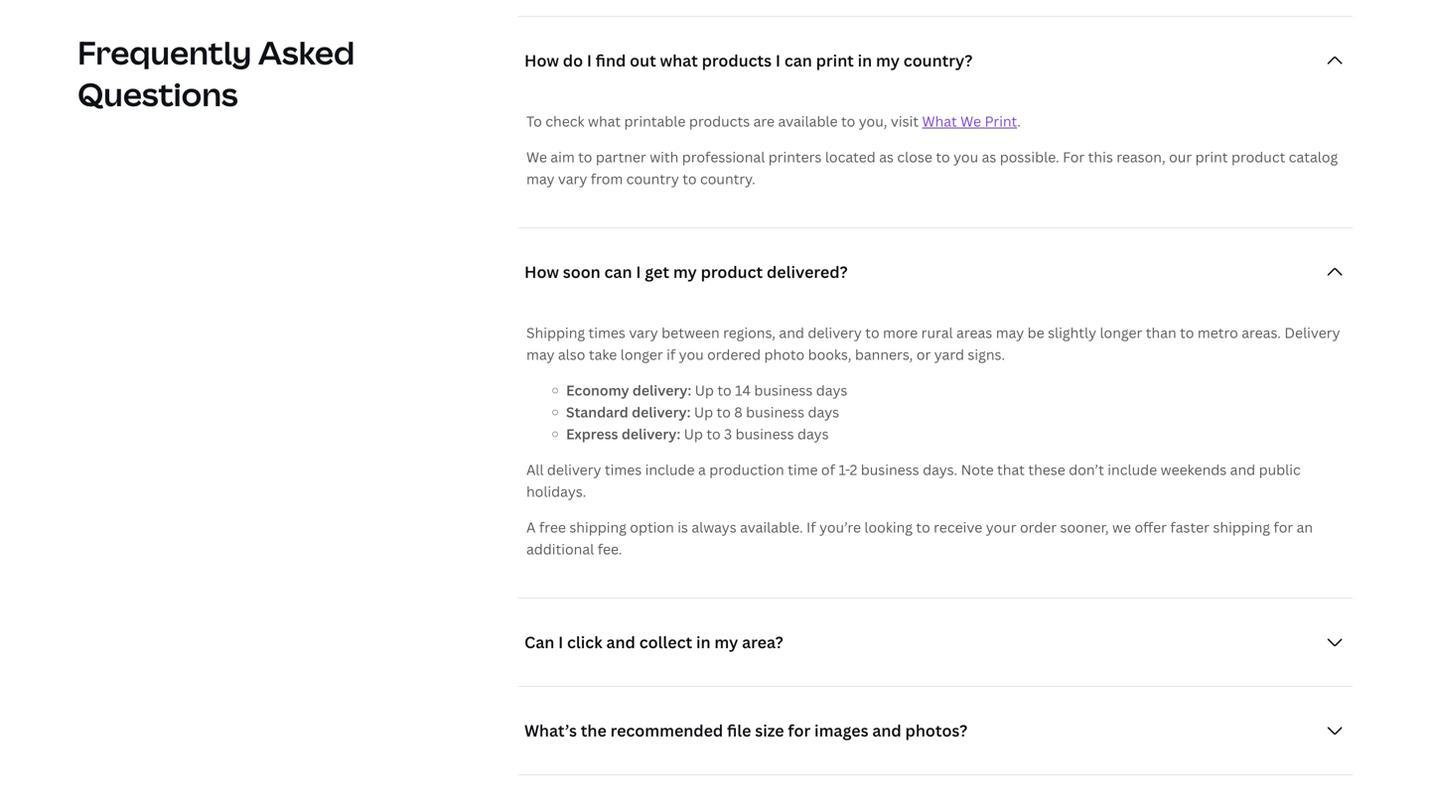 Task type: vqa. For each thing, say whether or not it's contained in the screenshot.
Document
no



Task type: describe. For each thing, give the bounding box(es) containing it.
banners,
[[855, 345, 913, 364]]

these
[[1029, 461, 1066, 479]]

2 vertical spatial days
[[798, 425, 829, 444]]

to left '3'
[[707, 425, 721, 444]]

file
[[727, 720, 752, 742]]

print
[[985, 112, 1018, 131]]

you're
[[820, 518, 861, 537]]

signs.
[[968, 345, 1005, 364]]

aim
[[551, 148, 575, 167]]

how for how do i find out what products i can print in my country?
[[525, 50, 559, 71]]

what's the recommended file size for images and photos? button
[[519, 711, 1353, 751]]

1 vertical spatial delivery:
[[632, 403, 691, 422]]

business inside all delivery times include a production time of 1-2 business days. note that these don't include weekends and public holidays.
[[861, 461, 920, 479]]

note
[[961, 461, 994, 479]]

public
[[1259, 461, 1301, 479]]

looking
[[865, 518, 913, 537]]

to up the banners,
[[866, 323, 880, 342]]

2 vertical spatial delivery:
[[622, 425, 681, 444]]

product inside we aim to partner with professional printers located as close to you as possible. for this reason, our print product catalog may vary from country to country.
[[1232, 148, 1286, 167]]

1 include from the left
[[645, 461, 695, 479]]

1 vertical spatial may
[[996, 323, 1024, 342]]

country.
[[700, 169, 756, 188]]

questions
[[77, 73, 238, 116]]

to inside a free shipping option is always available. if you're looking to receive your order sooner, we offer faster shipping for an additional fee.
[[916, 518, 931, 537]]

the
[[581, 720, 607, 742]]

what inside how do i find out what products i can print in my country? dropdown button
[[660, 50, 698, 71]]

areas
[[957, 323, 993, 342]]

you inside we aim to partner with professional printers located as close to you as possible. for this reason, our print product catalog may vary from country to country.
[[954, 148, 979, 167]]

located
[[825, 148, 876, 167]]

professional
[[682, 148, 765, 167]]

area?
[[742, 632, 784, 653]]

partner
[[596, 148, 646, 167]]

we aim to partner with professional printers located as close to you as possible. for this reason, our print product catalog may vary from country to country.
[[527, 148, 1338, 188]]

1 horizontal spatial longer
[[1100, 323, 1143, 342]]

photos?
[[906, 720, 968, 742]]

from
[[591, 169, 623, 188]]

2 as from the left
[[982, 148, 997, 167]]

1 vertical spatial in
[[696, 632, 711, 653]]

14
[[735, 381, 751, 400]]

free
[[539, 518, 566, 537]]

0 vertical spatial delivery:
[[633, 381, 692, 400]]

product inside how soon can i get my product delivered? 'dropdown button'
[[701, 261, 763, 283]]

i up to check what printable products are available to you, visit what we print .
[[776, 50, 781, 71]]

0 horizontal spatial what
[[588, 112, 621, 131]]

what's
[[525, 720, 577, 742]]

to left 14
[[718, 381, 732, 400]]

how for how soon can i get my product delivered?
[[525, 261, 559, 283]]

1 vertical spatial products
[[689, 112, 750, 131]]

standard
[[566, 403, 629, 422]]

do
[[563, 50, 583, 71]]

to right close
[[936, 148, 950, 167]]

all
[[527, 461, 544, 479]]

time
[[788, 461, 818, 479]]

more
[[883, 323, 918, 342]]

is
[[678, 518, 688, 537]]

slightly
[[1048, 323, 1097, 342]]

delivery inside 'shipping times vary between regions, and delivery to more rural areas may be slightly longer than to metro areas. delivery may also take longer if you ordered photo books, banners, or yard signs.'
[[808, 323, 862, 342]]

2 vertical spatial my
[[715, 632, 738, 653]]

to right aim at the left of the page
[[578, 148, 593, 167]]

for inside a free shipping option is always available. if you're looking to receive your order sooner, we offer faster shipping for an additional fee.
[[1274, 518, 1294, 537]]

don't
[[1069, 461, 1105, 479]]

days.
[[923, 461, 958, 479]]

we
[[1113, 518, 1132, 537]]

areas.
[[1242, 323, 1282, 342]]

a free shipping option is always available. if you're looking to receive your order sooner, we offer faster shipping for an additional fee.
[[527, 518, 1313, 559]]

.
[[1018, 112, 1021, 131]]

1 shipping from the left
[[570, 518, 627, 537]]

2
[[850, 461, 858, 479]]

0 vertical spatial we
[[961, 112, 982, 131]]

check
[[546, 112, 585, 131]]

2 include from the left
[[1108, 461, 1158, 479]]

my inside 'dropdown button'
[[673, 261, 697, 283]]

can i click and collect in my area? button
[[519, 623, 1353, 663]]

faster
[[1171, 518, 1210, 537]]

if
[[807, 518, 816, 537]]

additional
[[527, 540, 594, 559]]

an
[[1297, 518, 1313, 537]]

business right 8
[[746, 403, 805, 422]]

rural
[[922, 323, 953, 342]]

weekends
[[1161, 461, 1227, 479]]

vary inside 'shipping times vary between regions, and delivery to more rural areas may be slightly longer than to metro areas. delivery may also take longer if you ordered photo books, banners, or yard signs.'
[[629, 323, 658, 342]]

available.
[[740, 518, 803, 537]]

can i click and collect in my area?
[[525, 632, 784, 653]]

out
[[630, 50, 656, 71]]

how soon can i get my product delivered? button
[[519, 252, 1353, 292]]

be
[[1028, 323, 1045, 342]]

country
[[627, 169, 679, 188]]

your
[[986, 518, 1017, 537]]

are
[[754, 112, 775, 131]]

how soon can i get my product delivered?
[[525, 261, 848, 283]]

how do i find out what products i can print in my country? button
[[519, 41, 1353, 81]]

business down 8
[[736, 425, 794, 444]]

this
[[1088, 148, 1113, 167]]

order
[[1020, 518, 1057, 537]]

i right do
[[587, 50, 592, 71]]

what
[[922, 112, 957, 131]]

8
[[734, 403, 743, 422]]

0 vertical spatial up
[[695, 381, 714, 400]]

frequently asked questions
[[77, 31, 355, 116]]

delivery
[[1285, 323, 1341, 342]]

printers
[[769, 148, 822, 167]]

print inside we aim to partner with professional printers located as close to you as possible. for this reason, our print product catalog may vary from country to country.
[[1196, 148, 1228, 167]]

yard
[[935, 345, 965, 364]]

holidays.
[[527, 482, 586, 501]]



Task type: locate. For each thing, give the bounding box(es) containing it.
to check what printable products are available to you, visit what we print .
[[527, 112, 1021, 131]]

to left 8
[[717, 403, 731, 422]]

up left '3'
[[684, 425, 703, 444]]

0 horizontal spatial shipping
[[570, 518, 627, 537]]

recommended
[[611, 720, 723, 742]]

in right collect
[[696, 632, 711, 653]]

and inside 'shipping times vary between regions, and delivery to more rural areas may be slightly longer than to metro areas. delivery may also take longer if you ordered photo books, banners, or yard signs.'
[[779, 323, 805, 342]]

my right get
[[673, 261, 697, 283]]

times up take on the top left of page
[[589, 323, 626, 342]]

product left catalog
[[1232, 148, 1286, 167]]

than
[[1146, 323, 1177, 342]]

as down the print
[[982, 148, 997, 167]]

can
[[785, 50, 812, 71], [605, 261, 632, 283]]

for right size
[[788, 720, 811, 742]]

find
[[596, 50, 626, 71]]

how inside how do i find out what products i can print in my country? dropdown button
[[525, 50, 559, 71]]

0 horizontal spatial in
[[696, 632, 711, 653]]

click
[[567, 632, 603, 653]]

times
[[589, 323, 626, 342], [605, 461, 642, 479]]

1 horizontal spatial we
[[961, 112, 982, 131]]

in up you,
[[858, 50, 872, 71]]

shipping up fee.
[[570, 518, 627, 537]]

2 vertical spatial may
[[527, 345, 555, 364]]

1 horizontal spatial vary
[[629, 323, 658, 342]]

what
[[660, 50, 698, 71], [588, 112, 621, 131]]

1 horizontal spatial my
[[715, 632, 738, 653]]

0 horizontal spatial can
[[605, 261, 632, 283]]

my left area?
[[715, 632, 738, 653]]

1 vertical spatial longer
[[621, 345, 663, 364]]

may
[[527, 169, 555, 188], [996, 323, 1024, 342], [527, 345, 555, 364]]

0 vertical spatial how
[[525, 50, 559, 71]]

0 vertical spatial for
[[1274, 518, 1294, 537]]

collect
[[639, 632, 693, 653]]

1 vertical spatial can
[[605, 261, 632, 283]]

soon
[[563, 261, 601, 283]]

days up of
[[808, 403, 840, 422]]

frequently
[[77, 31, 252, 74]]

what we print link
[[922, 112, 1018, 131]]

1 vertical spatial what
[[588, 112, 621, 131]]

catalog
[[1289, 148, 1338, 167]]

days
[[816, 381, 848, 400], [808, 403, 840, 422], [798, 425, 829, 444]]

of
[[821, 461, 835, 479]]

print right our
[[1196, 148, 1228, 167]]

1 vertical spatial delivery
[[547, 461, 602, 479]]

include left a at left bottom
[[645, 461, 695, 479]]

delivery up books,
[[808, 323, 862, 342]]

1 horizontal spatial for
[[1274, 518, 1294, 537]]

for inside dropdown button
[[788, 720, 811, 742]]

times inside 'shipping times vary between regions, and delivery to more rural areas may be slightly longer than to metro areas. delivery may also take longer if you ordered photo books, banners, or yard signs.'
[[589, 323, 626, 342]]

1 vertical spatial how
[[525, 261, 559, 283]]

0 horizontal spatial product
[[701, 261, 763, 283]]

i left get
[[636, 261, 641, 283]]

product up regions,
[[701, 261, 763, 283]]

3
[[724, 425, 732, 444]]

1 horizontal spatial delivery
[[808, 323, 862, 342]]

and right the click
[[606, 632, 636, 653]]

days down books,
[[816, 381, 848, 400]]

0 horizontal spatial longer
[[621, 345, 663, 364]]

for left an
[[1274, 518, 1294, 537]]

can inside how do i find out what products i can print in my country? dropdown button
[[785, 50, 812, 71]]

as left close
[[879, 148, 894, 167]]

economy delivery: up to 14 business days standard delivery: up to 8 business days express delivery: up to 3 business days
[[566, 381, 848, 444]]

0 vertical spatial vary
[[558, 169, 587, 188]]

products
[[702, 50, 772, 71], [689, 112, 750, 131]]

0 horizontal spatial for
[[788, 720, 811, 742]]

2 horizontal spatial my
[[876, 50, 900, 71]]

0 vertical spatial can
[[785, 50, 812, 71]]

1 horizontal spatial as
[[982, 148, 997, 167]]

print
[[816, 50, 854, 71], [1196, 148, 1228, 167]]

shipping
[[570, 518, 627, 537], [1213, 518, 1271, 537]]

products up professional
[[689, 112, 750, 131]]

economy
[[566, 381, 629, 400]]

0 horizontal spatial vary
[[558, 169, 587, 188]]

1 horizontal spatial print
[[1196, 148, 1228, 167]]

vary left between
[[629, 323, 658, 342]]

vary
[[558, 169, 587, 188], [629, 323, 658, 342]]

times inside all delivery times include a production time of 1-2 business days. note that these don't include weekends and public holidays.
[[605, 461, 642, 479]]

shipping
[[527, 323, 585, 342]]

you right if
[[679, 345, 704, 364]]

1 vertical spatial print
[[1196, 148, 1228, 167]]

you inside 'shipping times vary between regions, and delivery to more rural areas may be slightly longer than to metro areas. delivery may also take longer if you ordered photo books, banners, or yard signs.'
[[679, 345, 704, 364]]

business down photo
[[754, 381, 813, 400]]

my left country?
[[876, 50, 900, 71]]

books,
[[808, 345, 852, 364]]

up left 8
[[694, 403, 713, 422]]

0 horizontal spatial my
[[673, 261, 697, 283]]

include right don't at the bottom of page
[[1108, 461, 1158, 479]]

images
[[815, 720, 869, 742]]

2 how from the top
[[525, 261, 559, 283]]

up
[[695, 381, 714, 400], [694, 403, 713, 422], [684, 425, 703, 444]]

we left aim at the left of the page
[[527, 148, 547, 167]]

1 horizontal spatial you
[[954, 148, 979, 167]]

1 horizontal spatial product
[[1232, 148, 1286, 167]]

2 shipping from the left
[[1213, 518, 1271, 537]]

we left the print
[[961, 112, 982, 131]]

0 horizontal spatial print
[[816, 50, 854, 71]]

1 as from the left
[[879, 148, 894, 167]]

0 vertical spatial my
[[876, 50, 900, 71]]

what right check
[[588, 112, 621, 131]]

1 horizontal spatial can
[[785, 50, 812, 71]]

a
[[527, 518, 536, 537]]

in
[[858, 50, 872, 71], [696, 632, 711, 653]]

may down shipping
[[527, 345, 555, 364]]

longer left than
[[1100, 323, 1143, 342]]

can right soon
[[605, 261, 632, 283]]

1 vertical spatial my
[[673, 261, 697, 283]]

you down what we print link at right top
[[954, 148, 979, 167]]

we inside we aim to partner with professional printers located as close to you as possible. for this reason, our print product catalog may vary from country to country.
[[527, 148, 547, 167]]

how left do
[[525, 50, 559, 71]]

1 vertical spatial days
[[808, 403, 840, 422]]

my
[[876, 50, 900, 71], [673, 261, 697, 283], [715, 632, 738, 653]]

0 vertical spatial days
[[816, 381, 848, 400]]

vary down aim at the left of the page
[[558, 169, 587, 188]]

0 vertical spatial products
[[702, 50, 772, 71]]

asked
[[258, 31, 355, 74]]

to right country
[[683, 169, 697, 188]]

to
[[841, 112, 856, 131], [578, 148, 593, 167], [936, 148, 950, 167], [683, 169, 697, 188], [866, 323, 880, 342], [1180, 323, 1195, 342], [718, 381, 732, 400], [717, 403, 731, 422], [707, 425, 721, 444], [916, 518, 931, 537]]

possible.
[[1000, 148, 1060, 167]]

shipping right faster
[[1213, 518, 1271, 537]]

between
[[662, 323, 720, 342]]

2 vertical spatial up
[[684, 425, 703, 444]]

1 horizontal spatial shipping
[[1213, 518, 1271, 537]]

0 vertical spatial you
[[954, 148, 979, 167]]

up left 14
[[695, 381, 714, 400]]

visit
[[891, 112, 919, 131]]

1 horizontal spatial in
[[858, 50, 872, 71]]

i inside 'dropdown button'
[[636, 261, 641, 283]]

size
[[755, 720, 784, 742]]

you,
[[859, 112, 888, 131]]

take
[[589, 345, 617, 364]]

1 vertical spatial up
[[694, 403, 713, 422]]

0 vertical spatial product
[[1232, 148, 1286, 167]]

1 vertical spatial for
[[788, 720, 811, 742]]

0 vertical spatial delivery
[[808, 323, 862, 342]]

or
[[917, 345, 931, 364]]

may left be
[[996, 323, 1024, 342]]

0 horizontal spatial we
[[527, 148, 547, 167]]

and right the images
[[873, 720, 902, 742]]

with
[[650, 148, 679, 167]]

1 vertical spatial you
[[679, 345, 704, 364]]

1 vertical spatial times
[[605, 461, 642, 479]]

days up time
[[798, 425, 829, 444]]

and inside all delivery times include a production time of 1-2 business days. note that these don't include weekends and public holidays.
[[1231, 461, 1256, 479]]

product
[[1232, 148, 1286, 167], [701, 261, 763, 283]]

delivery inside all delivery times include a production time of 1-2 business days. note that these don't include weekends and public holidays.
[[547, 461, 602, 479]]

1 horizontal spatial what
[[660, 50, 698, 71]]

0 vertical spatial times
[[589, 323, 626, 342]]

how left soon
[[525, 261, 559, 283]]

that
[[997, 461, 1025, 479]]

option
[[630, 518, 674, 537]]

close
[[897, 148, 933, 167]]

0 horizontal spatial include
[[645, 461, 695, 479]]

reason,
[[1117, 148, 1166, 167]]

products up the "are"
[[702, 50, 772, 71]]

may inside we aim to partner with professional printers located as close to you as possible. for this reason, our print product catalog may vary from country to country.
[[527, 169, 555, 188]]

to right "looking"
[[916, 518, 931, 537]]

how
[[525, 50, 559, 71], [525, 261, 559, 283]]

1-
[[839, 461, 850, 479]]

also
[[558, 345, 586, 364]]

0 horizontal spatial you
[[679, 345, 704, 364]]

i right can
[[558, 632, 563, 653]]

longer
[[1100, 323, 1143, 342], [621, 345, 663, 364]]

always
[[692, 518, 737, 537]]

products inside dropdown button
[[702, 50, 772, 71]]

can inside how soon can i get my product delivered? 'dropdown button'
[[605, 261, 632, 283]]

can up available
[[785, 50, 812, 71]]

0 vertical spatial in
[[858, 50, 872, 71]]

1 horizontal spatial include
[[1108, 461, 1158, 479]]

times down the "express"
[[605, 461, 642, 479]]

may down aim at the left of the page
[[527, 169, 555, 188]]

how do i find out what products i can print in my country?
[[525, 50, 973, 71]]

0 vertical spatial print
[[816, 50, 854, 71]]

to right than
[[1180, 323, 1195, 342]]

print up available
[[816, 50, 854, 71]]

photo
[[764, 345, 805, 364]]

and left public
[[1231, 461, 1256, 479]]

1 vertical spatial we
[[527, 148, 547, 167]]

0 vertical spatial longer
[[1100, 323, 1143, 342]]

delivery up holidays.
[[547, 461, 602, 479]]

what right out on the top left of the page
[[660, 50, 698, 71]]

printable
[[624, 112, 686, 131]]

0 horizontal spatial as
[[879, 148, 894, 167]]

business right 2
[[861, 461, 920, 479]]

and up photo
[[779, 323, 805, 342]]

1 vertical spatial product
[[701, 261, 763, 283]]

delivered?
[[767, 261, 848, 283]]

receive
[[934, 518, 983, 537]]

ordered
[[707, 345, 761, 364]]

metro
[[1198, 323, 1239, 342]]

sooner,
[[1061, 518, 1109, 537]]

print inside dropdown button
[[816, 50, 854, 71]]

if
[[667, 345, 676, 364]]

production
[[710, 461, 785, 479]]

0 vertical spatial may
[[527, 169, 555, 188]]

to left you,
[[841, 112, 856, 131]]

0 vertical spatial what
[[660, 50, 698, 71]]

longer left if
[[621, 345, 663, 364]]

0 horizontal spatial delivery
[[547, 461, 602, 479]]

how inside how soon can i get my product delivered? 'dropdown button'
[[525, 261, 559, 283]]

delivery:
[[633, 381, 692, 400], [632, 403, 691, 422], [622, 425, 681, 444]]

our
[[1169, 148, 1192, 167]]

1 vertical spatial vary
[[629, 323, 658, 342]]

can
[[525, 632, 555, 653]]

vary inside we aim to partner with professional printers located as close to you as possible. for this reason, our print product catalog may vary from country to country.
[[558, 169, 587, 188]]

1 how from the top
[[525, 50, 559, 71]]

a
[[698, 461, 706, 479]]



